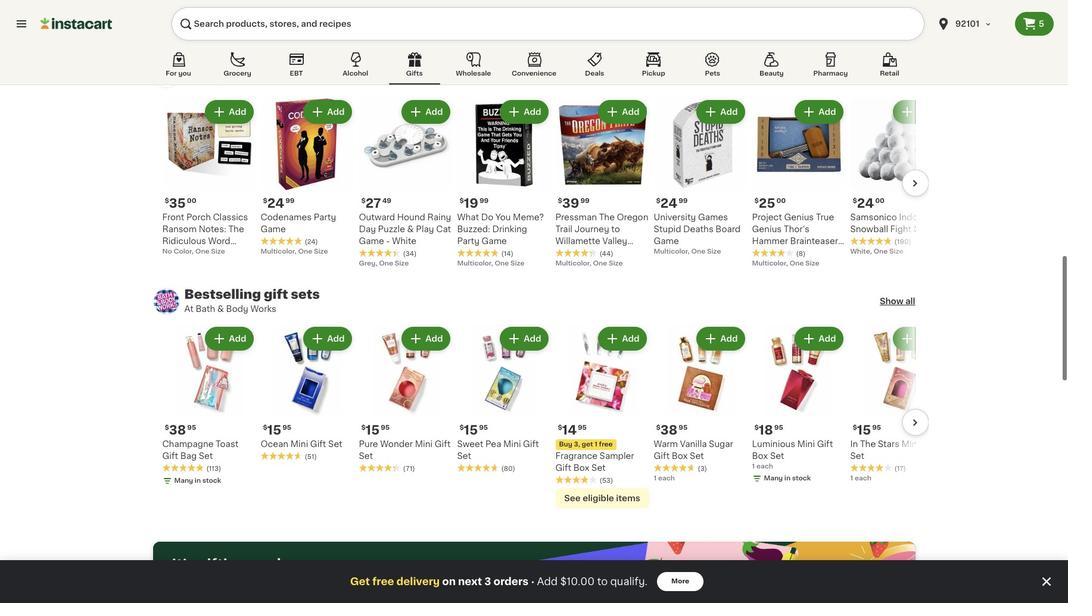 Task type: describe. For each thing, give the bounding box(es) containing it.
meme?
[[513, 213, 544, 222]]

product group containing 18
[[752, 325, 846, 486]]

one down (15)
[[200, 33, 214, 40]]

gift inside luminious mini gift box set 1 each
[[817, 440, 833, 449]]

sets
[[291, 288, 320, 301]]

14
[[562, 424, 577, 437]]

95 for sweet
[[479, 425, 488, 431]]

indoor
[[899, 213, 926, 222]]

one down (28)
[[298, 33, 312, 40]]

multicolor, one size up pets "button"
[[654, 33, 721, 40]]

95 for in
[[872, 425, 881, 431]]

gift inside champagne toast gift bag set
[[162, 452, 178, 460]]

bestselling
[[184, 288, 261, 301]]

$ for project genius true genius thor's hammer brainteaser puzzle
[[754, 198, 759, 204]]

multicolor, one size down (15)
[[162, 33, 230, 40]]

multicolor, up games
[[261, 33, 296, 40]]

get free delivery on next 3 orders • add $10.00 to qualify.
[[350, 577, 648, 587]]

1 inside luminious mini gift box set 1 each
[[752, 463, 755, 470]]

add inside get free delivery on next 3 orders • add $10.00 to qualify.
[[537, 577, 558, 587]]

multicolor, down the hammer
[[752, 260, 788, 267]]

$ for buy 3, get 1 free
[[558, 425, 562, 431]]

pets button
[[687, 50, 738, 85]]

one down (14)
[[495, 260, 509, 267]]

$ 24 99 for university games stupid deaths board game
[[656, 197, 688, 210]]

cat
[[436, 225, 451, 233]]

add for what do you meme? buzzed: drinking party game
[[524, 108, 541, 116]]

all for 24
[[905, 70, 915, 79]]

gift up (51)
[[310, 440, 326, 449]]

add button for pressman the oregon trail journey to willamette valley game
[[599, 101, 645, 123]]

valley
[[602, 237, 627, 245]]

95 for pure
[[381, 425, 390, 431]]

game inside front porch classics ransom notes: the ridiculous word magnet game
[[197, 249, 222, 257]]

many for 38
[[174, 478, 193, 484]]

(51)
[[305, 454, 317, 460]]

ocean
[[261, 440, 288, 449]]

1 92101 button from the left
[[929, 7, 1015, 41]]

party inside what do you meme? buzzed: drinking party game
[[457, 237, 480, 245]]

university games stupid deaths board game multicolor, one size
[[654, 213, 740, 255]]

95 inside $ 18 95
[[774, 425, 783, 431]]

mini inside pure wonder mini gift set
[[415, 440, 433, 449]]

fragrance
[[555, 452, 597, 460]]

95 for champagne
[[187, 425, 196, 431]]

item carousel region containing 38
[[139, 325, 944, 521]]

multicolor, one size up retail button
[[850, 33, 918, 40]]

add button for sweet pea mini gift set
[[501, 328, 547, 350]]

puzzle inside project genius true genius thor's hammer brainteaser puzzle
[[752, 249, 779, 257]]

add button for what do you meme? buzzed: drinking party game
[[501, 101, 547, 123]]

24 for university games stupid deaths board game
[[660, 197, 677, 210]]

pressman the oregon trail journey to willamette valley game
[[555, 213, 648, 257]]

true
[[816, 213, 834, 222]]

codenames
[[261, 213, 312, 222]]

word
[[208, 237, 230, 245]]

$ for pure wonder mini gift set
[[361, 425, 366, 431]]

multicolor, up pickup button on the top of page
[[654, 33, 690, 40]]

orders
[[493, 577, 528, 587]]

(60) button
[[457, 0, 551, 18]]

1 multicolor, one size button from the left
[[654, 0, 747, 42]]

sweet pea mini gift set
[[457, 440, 539, 460]]

one right grey,
[[379, 260, 393, 267]]

free inside product group
[[599, 441, 613, 448]]

49
[[382, 198, 391, 204]]

show for 24
[[880, 70, 903, 79]]

white
[[392, 237, 416, 245]]

00 for 35
[[187, 198, 196, 204]]

magnet
[[162, 249, 194, 257]]

gift inside warm vanilla sugar gift box set
[[654, 452, 670, 460]]

product group containing 35
[[162, 98, 256, 257]]

$ for ocean mini gift set
[[263, 425, 267, 431]]

multicolor, down willamette
[[555, 260, 591, 267]]

at for trending in games
[[184, 78, 194, 86]]

luminious mini gift box set 1 each
[[752, 440, 833, 470]]

treatment tracker modal dialog
[[0, 561, 1068, 603]]

sampler
[[600, 452, 634, 460]]

$ 27 49
[[361, 197, 391, 210]]

one up retail button
[[888, 33, 902, 40]]

(190)
[[894, 239, 911, 245]]

95 for warm
[[679, 425, 688, 431]]

retail button
[[864, 50, 915, 85]]

multicolor, one size down (44)
[[555, 260, 623, 267]]

size down (28)
[[314, 33, 328, 40]]

$ for samsonico indoor snowball fight game
[[853, 198, 857, 204]]

outward
[[359, 213, 395, 222]]

$ 35 00
[[165, 197, 196, 210]]

party inside codenames party game
[[314, 213, 336, 222]]

$ 24 99 for codenames party game
[[263, 197, 295, 210]]

you
[[178, 70, 191, 77]]

box for luminious mini gift box set 1 each
[[752, 452, 768, 460]]

pets
[[705, 70, 720, 77]]

stupid
[[654, 225, 681, 233]]

add button for front porch classics ransom notes: the ridiculous word magnet game
[[206, 101, 252, 123]]

show all link for 24
[[880, 69, 915, 80]]

(17)
[[894, 466, 906, 472]]

size down (190)
[[889, 248, 903, 255]]

(8)
[[796, 251, 805, 257]]

size down (44)
[[609, 260, 623, 267]]

(53)
[[600, 478, 613, 484]]

one down (24)
[[298, 248, 312, 255]]

$ for pressman the oregon trail journey to willamette valley game
[[558, 198, 562, 204]]

add for pure wonder mini gift set
[[425, 335, 443, 343]]

39
[[562, 197, 579, 210]]

pickup button
[[628, 50, 679, 85]]

each inside luminious mini gift box set 1 each
[[756, 463, 773, 470]]

in the stars mini gift set
[[850, 440, 937, 460]]

add button for luminious mini gift box set
[[796, 328, 842, 350]]

in inside trending in games at kohl's
[[248, 61, 261, 74]]

$ for luminious mini gift box set
[[754, 425, 759, 431]]

gift inside sweet pea mini gift set
[[523, 440, 539, 449]]

multicolor, one size down (8) on the right top of page
[[752, 260, 819, 267]]

more button
[[657, 572, 704, 591]]

size down (8) on the right top of page
[[805, 260, 819, 267]]

$ for champagne toast gift bag set
[[165, 425, 169, 431]]

(71)
[[403, 466, 415, 472]]

easy
[[293, 558, 328, 571]]

4 99 from the left
[[679, 198, 688, 204]]

add for project genius true genius thor's hammer brainteaser puzzle
[[819, 108, 836, 116]]

puzzle inside outward hound rainy day puzzle & play cat game - white
[[378, 225, 405, 233]]

(28)
[[305, 24, 318, 30]]

one down (44)
[[593, 260, 607, 267]]

the for 15
[[860, 440, 876, 449]]

stock for 18
[[792, 475, 811, 482]]

1 vertical spatial genius
[[752, 225, 782, 233]]

pressman
[[555, 213, 597, 222]]

games
[[264, 61, 309, 74]]

multicolor, inside university games stupid deaths board game multicolor, one size
[[654, 248, 690, 255]]

show all link for 15
[[880, 295, 915, 307]]

add button for champagne toast gift bag set
[[206, 328, 252, 350]]

you
[[495, 213, 511, 222]]

1 each for 38
[[654, 475, 675, 482]]

00 for 25
[[776, 198, 786, 204]]

add for pressman the oregon trail journey to willamette valley game
[[622, 108, 639, 116]]

journey
[[575, 225, 609, 233]]

add for luminious mini gift box set
[[819, 335, 836, 343]]

(24)
[[305, 239, 318, 245]]

in for 18
[[784, 475, 790, 482]]

sweet
[[457, 440, 483, 449]]

multicolor, down the buzzed:
[[457, 260, 493, 267]]

vanilla
[[680, 440, 707, 449]]

champagne toast gift bag set
[[162, 440, 238, 460]]

trail
[[555, 225, 572, 233]]

size down word
[[211, 248, 225, 255]]

buy
[[559, 441, 572, 448]]

$ 39 99
[[558, 197, 590, 210]]

99 for pressman
[[580, 198, 590, 204]]

•
[[531, 577, 535, 587]]

one down (8) on the right top of page
[[789, 260, 804, 267]]

no
[[162, 248, 172, 255]]

1 down warm
[[654, 475, 657, 482]]

$ 15 95 for in
[[853, 424, 881, 437]]

1 each for 15
[[850, 475, 871, 482]]

gift
[[264, 288, 288, 301]]

add for champagne toast gift bag set
[[229, 335, 246, 343]]

18
[[759, 424, 773, 437]]

in for 38
[[195, 478, 201, 484]]

multicolor, up for you button
[[162, 33, 198, 40]]

toast
[[216, 440, 238, 449]]

university
[[654, 213, 696, 222]]

multicolor, one size down (24)
[[261, 248, 328, 255]]

one right 'color,'
[[195, 248, 209, 255]]

1 right get at the bottom right of page
[[595, 441, 597, 448]]

wonder
[[380, 440, 413, 449]]

add button for university games stupid deaths board game
[[698, 101, 744, 123]]

deals button
[[569, 50, 620, 85]]

0 vertical spatial genius
[[784, 213, 814, 222]]

size down (34)
[[395, 260, 409, 267]]

(44)
[[600, 251, 613, 257]]

item carousel region containing ★★★★★
[[139, 0, 944, 42]]

box for fragrance sampler gift box set
[[573, 464, 589, 472]]

get
[[582, 441, 593, 448]]

1 down in
[[850, 475, 853, 482]]

gifts button
[[389, 50, 440, 85]]

wholesale button
[[448, 50, 499, 85]]

size up pets "button"
[[707, 33, 721, 40]]

add button for codenames party game
[[305, 101, 351, 123]]

see
[[564, 494, 581, 503]]

luminious
[[752, 440, 795, 449]]

$ for in the stars mini gift set
[[853, 425, 857, 431]]

multicolor, up retail button
[[850, 33, 886, 40]]

15 for in
[[857, 424, 871, 437]]

warm vanilla sugar gift box set
[[654, 440, 733, 460]]

$ 15 95 for sweet
[[460, 424, 488, 437]]

do
[[481, 213, 493, 222]]

in
[[850, 440, 858, 449]]

it's
[[172, 558, 194, 571]]

ebt button
[[271, 50, 322, 85]]

set inside sweet pea mini gift set
[[457, 452, 471, 460]]

gifting
[[198, 558, 246, 571]]

snowball
[[850, 225, 888, 233]]

at for bestselling gift sets
[[184, 305, 194, 313]]

see eligible items
[[564, 494, 640, 503]]

set inside pure wonder mini gift set
[[359, 452, 373, 460]]

thor's
[[784, 225, 809, 233]]

add for university games stupid deaths board game
[[720, 108, 738, 116]]

mini inside in the stars mini gift set
[[902, 440, 919, 449]]

for you button
[[153, 50, 204, 85]]

add for front porch classics ransom notes: the ridiculous word magnet game
[[229, 108, 246, 116]]

made
[[249, 558, 290, 571]]

set inside champagne toast gift bag set
[[199, 452, 213, 460]]



Task type: vqa. For each thing, say whether or not it's contained in the screenshot.
the Tru Fru Pineapple in White Chocolate & Coconut 8 oz
no



Task type: locate. For each thing, give the bounding box(es) containing it.
$ 24 99 up university
[[656, 197, 688, 210]]

95 up the vanilla
[[679, 425, 688, 431]]

add for in the stars mini gift set
[[917, 335, 934, 343]]

it's gifting made easy
[[172, 558, 328, 571]]

00 right 35
[[187, 198, 196, 204]]

party up (24)
[[314, 213, 336, 222]]

(3)
[[698, 466, 707, 472]]

1 horizontal spatial 1 each
[[850, 475, 871, 482]]

1 horizontal spatial &
[[407, 225, 414, 233]]

in down luminious mini gift box set 1 each
[[784, 475, 790, 482]]

one inside university games stupid deaths board game multicolor, one size
[[691, 248, 705, 255]]

0 horizontal spatial in
[[195, 478, 201, 484]]

set inside warm vanilla sugar gift box set
[[690, 452, 704, 460]]

1 horizontal spatial puzzle
[[752, 249, 779, 257]]

set down sweet
[[457, 452, 471, 460]]

1 $ 38 95 from the left
[[165, 424, 196, 437]]

free right get
[[372, 577, 394, 587]]

add for ocean mini gift set
[[327, 335, 345, 343]]

0 horizontal spatial 24
[[267, 197, 284, 210]]

3 mini from the left
[[503, 440, 521, 449]]

free
[[599, 441, 613, 448], [372, 577, 394, 587]]

$ for outward hound rainy day puzzle & play cat game - white
[[361, 198, 366, 204]]

body
[[226, 305, 248, 313]]

38
[[169, 424, 186, 437], [660, 424, 677, 437]]

0 horizontal spatial 38
[[169, 424, 186, 437]]

$ up sweet
[[460, 425, 464, 431]]

instacart image
[[41, 17, 112, 31]]

to inside get free delivery on next 3 orders • add $10.00 to qualify.
[[597, 577, 608, 587]]

show for 15
[[880, 297, 903, 306]]

free inside get free delivery on next 3 orders • add $10.00 to qualify.
[[372, 577, 394, 587]]

2 at from the top
[[184, 305, 194, 313]]

3 00 from the left
[[875, 198, 885, 204]]

item carousel region
[[139, 0, 944, 42], [139, 98, 944, 269], [139, 325, 944, 521]]

at inside trending in games at kohl's
[[184, 78, 194, 86]]

1 $ 24 99 from the left
[[263, 197, 295, 210]]

see eligible items button
[[555, 488, 649, 509]]

0 horizontal spatial multicolor, one size button
[[654, 0, 747, 42]]

size down (24)
[[314, 248, 328, 255]]

99 for what
[[479, 198, 489, 204]]

0 horizontal spatial the
[[228, 225, 244, 233]]

box inside warm vanilla sugar gift box set
[[672, 452, 688, 460]]

2 99 from the left
[[479, 198, 489, 204]]

0 vertical spatial show all
[[880, 70, 915, 79]]

2 92101 button from the left
[[936, 7, 1008, 41]]

gift inside pure wonder mini gift set
[[435, 440, 451, 449]]

stock down (113)
[[202, 478, 221, 484]]

size inside university games stupid deaths board game multicolor, one size
[[707, 248, 721, 255]]

size up retail button
[[904, 33, 918, 40]]

2 horizontal spatial 24
[[857, 197, 874, 210]]

trending in games at kohl's
[[184, 61, 309, 86]]

4 15 from the left
[[857, 424, 871, 437]]

1 vertical spatial item carousel region
[[139, 98, 944, 269]]

gift right "stars"
[[921, 440, 937, 449]]

0 horizontal spatial box
[[573, 464, 589, 472]]

1 00 from the left
[[187, 198, 196, 204]]

99 up university
[[679, 198, 688, 204]]

1 horizontal spatial to
[[611, 225, 620, 233]]

in down bag on the left bottom of the page
[[195, 478, 201, 484]]

drinking
[[492, 225, 527, 233]]

99 right 39
[[580, 198, 590, 204]]

one up pets "button"
[[691, 33, 705, 40]]

2 vertical spatial item carousel region
[[139, 325, 944, 521]]

add button for ocean mini gift set
[[305, 328, 351, 350]]

24 up samsonico
[[857, 197, 874, 210]]

each down luminious
[[756, 463, 773, 470]]

2 horizontal spatial each
[[855, 475, 871, 482]]

95 up champagne
[[187, 425, 196, 431]]

$ 15 95 up in
[[853, 424, 881, 437]]

multicolor, one size down (14)
[[457, 260, 524, 267]]

(113)
[[206, 466, 221, 472]]

fight
[[890, 225, 911, 233]]

1 horizontal spatial many
[[764, 475, 783, 482]]

1 15 from the left
[[267, 424, 281, 437]]

product group
[[162, 98, 256, 257], [261, 98, 354, 257], [359, 98, 452, 269], [457, 98, 551, 269], [555, 98, 649, 269], [654, 98, 747, 257], [752, 98, 846, 269], [850, 98, 944, 257], [162, 325, 256, 488], [261, 325, 354, 462], [359, 325, 452, 474], [457, 325, 551, 474], [555, 325, 649, 509], [654, 325, 747, 484], [752, 325, 846, 486], [850, 325, 944, 484]]

$10.00
[[560, 577, 595, 587]]

$ 19 99
[[460, 197, 489, 210]]

99 right 19
[[479, 198, 489, 204]]

one
[[200, 33, 214, 40], [298, 33, 312, 40], [691, 33, 705, 40], [888, 33, 902, 40], [195, 248, 209, 255], [298, 248, 312, 255], [691, 248, 705, 255], [873, 248, 888, 255], [379, 260, 393, 267], [495, 260, 509, 267], [593, 260, 607, 267], [789, 260, 804, 267]]

gift inside fragrance sampler gift box set
[[555, 464, 571, 472]]

99 inside $ 19 99
[[479, 198, 489, 204]]

4 mini from the left
[[797, 440, 815, 449]]

mini up (51)
[[291, 440, 308, 449]]

multicolor, one size button up pets "button"
[[654, 0, 747, 42]]

many in stock for 18
[[764, 475, 811, 482]]

game down indoor
[[914, 225, 939, 233]]

1 24 from the left
[[267, 197, 284, 210]]

$ 18 95
[[754, 424, 783, 437]]

1 vertical spatial all
[[905, 297, 915, 306]]

1 horizontal spatial the
[[599, 213, 615, 222]]

0 vertical spatial party
[[314, 213, 336, 222]]

2 all from the top
[[905, 297, 915, 306]]

0 horizontal spatial many in stock
[[174, 478, 221, 484]]

set down the vanilla
[[690, 452, 704, 460]]

$ up front
[[165, 198, 169, 204]]

mini inside sweet pea mini gift set
[[503, 440, 521, 449]]

$ inside '$ 27 49'
[[361, 198, 366, 204]]

& down hound
[[407, 225, 414, 233]]

bath & body works image
[[153, 288, 180, 315]]

add button for pure wonder mini gift set
[[403, 328, 449, 350]]

works
[[250, 305, 276, 313]]

what do you meme? buzzed: drinking party game
[[457, 213, 544, 245]]

to inside the pressman the oregon trail journey to willamette valley game
[[611, 225, 620, 233]]

2 multicolor, one size button from the left
[[850, 0, 944, 42]]

1 horizontal spatial many in stock
[[764, 475, 811, 482]]

deals
[[585, 70, 604, 77]]

game down word
[[197, 249, 222, 257]]

2 $ 38 95 from the left
[[656, 424, 688, 437]]

gift down warm
[[654, 452, 670, 460]]

1 down luminious
[[752, 463, 755, 470]]

7 95 from the left
[[774, 425, 783, 431]]

24 up university
[[660, 197, 677, 210]]

game inside outward hound rainy day puzzle & play cat game - white
[[359, 237, 384, 245]]

15 for sweet
[[464, 424, 478, 437]]

2 show from the top
[[880, 297, 903, 306]]

1 show from the top
[[880, 70, 903, 79]]

95
[[187, 425, 196, 431], [282, 425, 291, 431], [381, 425, 390, 431], [479, 425, 488, 431], [578, 425, 587, 431], [679, 425, 688, 431], [774, 425, 783, 431], [872, 425, 881, 431]]

game inside the pressman the oregon trail journey to willamette valley game
[[555, 249, 581, 257]]

pure
[[359, 440, 378, 449]]

warm
[[654, 440, 678, 449]]

party down the buzzed:
[[457, 237, 480, 245]]

$ inside $ 24 00
[[853, 198, 857, 204]]

genius up the thor's
[[784, 213, 814, 222]]

$ inside $ 19 99
[[460, 198, 464, 204]]

the up journey
[[599, 213, 615, 222]]

1 horizontal spatial each
[[756, 463, 773, 470]]

1 show all link from the top
[[880, 69, 915, 80]]

$ up champagne
[[165, 425, 169, 431]]

00 up samsonico
[[875, 198, 885, 204]]

1 horizontal spatial multicolor, one size button
[[850, 0, 944, 42]]

3 $ 15 95 from the left
[[460, 424, 488, 437]]

5 button
[[1015, 12, 1054, 36]]

99 for codenames
[[285, 198, 295, 204]]

$ for codenames party game
[[263, 198, 267, 204]]

$ 38 95 up warm
[[656, 424, 688, 437]]

$ 24 99
[[263, 197, 295, 210], [656, 197, 688, 210]]

set inside fragrance sampler gift box set
[[592, 464, 606, 472]]

shop categories tab list
[[153, 50, 915, 85]]

& inside outward hound rainy day puzzle & play cat game - white
[[407, 225, 414, 233]]

1 horizontal spatial party
[[457, 237, 480, 245]]

product group containing 14
[[555, 325, 649, 509]]

rainy
[[427, 213, 451, 222]]

add for sweet pea mini gift set
[[524, 335, 541, 343]]

board
[[716, 225, 740, 233]]

95 up "stars"
[[872, 425, 881, 431]]

0 vertical spatial at
[[184, 78, 194, 86]]

00 right the "25"
[[776, 198, 786, 204]]

pharmacy
[[813, 70, 848, 77]]

$ 38 95 for warm
[[656, 424, 688, 437]]

$ for sweet pea mini gift set
[[460, 425, 464, 431]]

2 $ 24 99 from the left
[[656, 197, 688, 210]]

multicolor, one size button
[[654, 0, 747, 42], [850, 0, 944, 42]]

$ 15 95 for pure
[[361, 424, 390, 437]]

00 inside "$ 25 00"
[[776, 198, 786, 204]]

0 vertical spatial to
[[611, 225, 620, 233]]

stars
[[878, 440, 899, 449]]

gift left sweet
[[435, 440, 451, 449]]

project genius true genius thor's hammer brainteaser puzzle
[[752, 213, 838, 257]]

box down the vanilla
[[672, 452, 688, 460]]

(60)
[[501, 0, 515, 7]]

convenience
[[512, 70, 556, 77]]

(34)
[[403, 251, 417, 257]]

item carousel region containing 35
[[139, 98, 944, 269]]

$ 24 99 up codenames
[[263, 197, 295, 210]]

1 38 from the left
[[169, 424, 186, 437]]

alcohol button
[[330, 50, 381, 85]]

$ inside the $ 39 99
[[558, 198, 562, 204]]

15 for pure
[[366, 424, 380, 437]]

-
[[386, 237, 390, 245]]

95 right 14
[[578, 425, 587, 431]]

add button for outward hound rainy day puzzle & play cat game - white
[[403, 101, 449, 123]]

$ up pure
[[361, 425, 366, 431]]

0 horizontal spatial 00
[[187, 198, 196, 204]]

$ for what do you meme? buzzed: drinking party game
[[460, 198, 464, 204]]

hammer
[[752, 237, 788, 245]]

one right white,
[[873, 248, 888, 255]]

$ for university games stupid deaths board game
[[656, 198, 660, 204]]

1 horizontal spatial 00
[[776, 198, 786, 204]]

24 for samsonico indoor snowball fight game
[[857, 197, 874, 210]]

no color, one size
[[162, 248, 225, 255]]

00 inside $ 24 00
[[875, 198, 885, 204]]

many down luminious mini gift box set 1 each
[[764, 475, 783, 482]]

8 95 from the left
[[872, 425, 881, 431]]

3 99 from the left
[[580, 198, 590, 204]]

$ up samsonico
[[853, 198, 857, 204]]

0 horizontal spatial 1 each
[[654, 475, 675, 482]]

add button for samsonico indoor snowball fight game
[[894, 101, 940, 123]]

day
[[359, 225, 376, 233]]

$ up the ocean
[[263, 425, 267, 431]]

each
[[756, 463, 773, 470], [658, 475, 675, 482], [855, 475, 871, 482]]

0 vertical spatial puzzle
[[378, 225, 405, 233]]

each for 38
[[658, 475, 675, 482]]

mini inside luminious mini gift box set 1 each
[[797, 440, 815, 449]]

the inside the pressman the oregon trail journey to willamette valley game
[[599, 213, 615, 222]]

0 vertical spatial free
[[599, 441, 613, 448]]

many in stock down luminious mini gift box set 1 each
[[764, 475, 811, 482]]

Search field
[[172, 7, 924, 41]]

gift down "fragrance"
[[555, 464, 571, 472]]

show all for 24
[[880, 70, 915, 79]]

1 vertical spatial to
[[597, 577, 608, 587]]

& for outward
[[407, 225, 414, 233]]

3 24 from the left
[[857, 197, 874, 210]]

add for warm vanilla sugar gift box set
[[720, 335, 738, 343]]

1 1 each from the left
[[654, 475, 675, 482]]

$ for warm vanilla sugar gift box set
[[656, 425, 660, 431]]

0 horizontal spatial many
[[174, 478, 193, 484]]

5
[[1039, 20, 1044, 28]]

gift left in
[[817, 440, 833, 449]]

add button for in the stars mini gift set
[[894, 328, 940, 350]]

1 vertical spatial the
[[228, 225, 244, 233]]

3,
[[574, 441, 580, 448]]

$ 15 95 up the ocean
[[263, 424, 291, 437]]

95 up wonder at the left bottom of the page
[[381, 425, 390, 431]]

play
[[416, 225, 434, 233]]

project
[[752, 213, 782, 222]]

95 for buy
[[578, 425, 587, 431]]

1 show all from the top
[[880, 70, 915, 79]]

each down warm
[[658, 475, 675, 482]]

0 vertical spatial show
[[880, 70, 903, 79]]

None search field
[[172, 7, 924, 41]]

2 95 from the left
[[282, 425, 291, 431]]

99 inside the $ 39 99
[[580, 198, 590, 204]]

1 horizontal spatial 24
[[660, 197, 677, 210]]

samsonico indoor snowball fight game
[[850, 213, 939, 233]]

0 vertical spatial item carousel region
[[139, 0, 944, 42]]

00 for 24
[[875, 198, 885, 204]]

the inside in the stars mini gift set
[[860, 440, 876, 449]]

in
[[248, 61, 261, 74], [784, 475, 790, 482], [195, 478, 201, 484]]

at inside bestselling gift sets at bath & body works
[[184, 305, 194, 313]]

the right in
[[860, 440, 876, 449]]

pea
[[485, 440, 501, 449]]

stock down luminious mini gift box set 1 each
[[792, 475, 811, 482]]

2 show all from the top
[[880, 297, 915, 306]]

game inside university games stupid deaths board game multicolor, one size
[[654, 237, 679, 245]]

set inside in the stars mini gift set
[[850, 452, 864, 460]]

$ inside $ 14 95
[[558, 425, 562, 431]]

2 item carousel region from the top
[[139, 98, 944, 269]]

oregon
[[617, 213, 648, 222]]

alcohol
[[343, 70, 368, 77]]

0 vertical spatial all
[[905, 70, 915, 79]]

& down bestselling
[[217, 305, 224, 313]]

the for 39
[[599, 213, 615, 222]]

gift left buy
[[523, 440, 539, 449]]

0 horizontal spatial $ 24 99
[[263, 197, 295, 210]]

fragrance sampler gift box set
[[555, 452, 634, 472]]

2 38 from the left
[[660, 424, 677, 437]]

box
[[672, 452, 688, 460], [752, 452, 768, 460], [573, 464, 589, 472]]

2 vertical spatial the
[[860, 440, 876, 449]]

95 up the ocean
[[282, 425, 291, 431]]

$ 38 95 for champagne
[[165, 424, 196, 437]]

$ inside $ 35 00
[[165, 198, 169, 204]]

0 vertical spatial &
[[407, 225, 414, 233]]

0 horizontal spatial puzzle
[[378, 225, 405, 233]]

0 horizontal spatial $ 38 95
[[165, 424, 196, 437]]

1 vertical spatial &
[[217, 305, 224, 313]]

0 horizontal spatial party
[[314, 213, 336, 222]]

the down the classics
[[228, 225, 244, 233]]

sugar
[[709, 440, 733, 449]]

2 horizontal spatial box
[[752, 452, 768, 460]]

1 vertical spatial at
[[184, 305, 194, 313]]

box down luminious
[[752, 452, 768, 460]]

multicolor, one size
[[162, 33, 230, 40], [261, 33, 328, 40], [654, 33, 721, 40], [850, 33, 918, 40], [261, 248, 328, 255], [457, 260, 524, 267], [555, 260, 623, 267], [752, 260, 819, 267]]

1 horizontal spatial genius
[[784, 213, 814, 222]]

1 horizontal spatial 38
[[660, 424, 677, 437]]

ransom
[[162, 225, 197, 233]]

0 horizontal spatial &
[[217, 305, 224, 313]]

game down day
[[359, 237, 384, 245]]

ebt
[[290, 70, 303, 77]]

to
[[611, 225, 620, 233], [597, 577, 608, 587]]

2 show all link from the top
[[880, 295, 915, 307]]

set down luminious
[[770, 452, 784, 460]]

$ inside $ 18 95
[[754, 425, 759, 431]]

game inside what do you meme? buzzed: drinking party game
[[482, 237, 507, 245]]

buzzed:
[[457, 225, 490, 233]]

mini right luminious
[[797, 440, 815, 449]]

$ 15 95 for ocean
[[263, 424, 291, 437]]

1 all from the top
[[905, 70, 915, 79]]

95 right 18
[[774, 425, 783, 431]]

2 horizontal spatial the
[[860, 440, 876, 449]]

add button for project genius true genius thor's hammer brainteaser puzzle
[[796, 101, 842, 123]]

each for 15
[[855, 475, 871, 482]]

3 15 from the left
[[464, 424, 478, 437]]

2 24 from the left
[[660, 197, 677, 210]]

5 95 from the left
[[578, 425, 587, 431]]

all for 15
[[905, 297, 915, 306]]

product group containing 25
[[752, 98, 846, 269]]

95 inside $ 14 95
[[578, 425, 587, 431]]

0 horizontal spatial genius
[[752, 225, 782, 233]]

for
[[166, 70, 177, 77]]

for you
[[166, 70, 191, 77]]

1 vertical spatial show all
[[880, 297, 915, 306]]

gift
[[310, 440, 326, 449], [435, 440, 451, 449], [523, 440, 539, 449], [817, 440, 833, 449], [921, 440, 937, 449], [162, 452, 178, 460], [654, 452, 670, 460], [555, 464, 571, 472]]

product group containing 39
[[555, 98, 649, 269]]

1 vertical spatial puzzle
[[752, 249, 779, 257]]

0 vertical spatial show all link
[[880, 69, 915, 80]]

2 15 from the left
[[366, 424, 380, 437]]

box down "fragrance"
[[573, 464, 589, 472]]

show all for 15
[[880, 297, 915, 306]]

1 vertical spatial show
[[880, 297, 903, 306]]

free up 'sampler'
[[599, 441, 613, 448]]

$ for front porch classics ransom notes: the ridiculous word magnet game
[[165, 198, 169, 204]]

4 95 from the left
[[479, 425, 488, 431]]

puzzle
[[378, 225, 405, 233], [752, 249, 779, 257]]

3 item carousel region from the top
[[139, 325, 944, 521]]

many inside product group
[[764, 475, 783, 482]]

1 vertical spatial free
[[372, 577, 394, 587]]

add button
[[206, 101, 252, 123], [305, 101, 351, 123], [403, 101, 449, 123], [501, 101, 547, 123], [599, 101, 645, 123], [698, 101, 744, 123], [796, 101, 842, 123], [894, 101, 940, 123], [206, 328, 252, 350], [305, 328, 351, 350], [403, 328, 449, 350], [501, 328, 547, 350], [599, 328, 645, 350], [698, 328, 744, 350], [796, 328, 842, 350], [894, 328, 940, 350]]

genius
[[784, 213, 814, 222], [752, 225, 782, 233]]

box inside luminious mini gift box set 1 each
[[752, 452, 768, 460]]

game inside codenames party game
[[261, 225, 286, 233]]

0 vertical spatial the
[[599, 213, 615, 222]]

1 horizontal spatial free
[[599, 441, 613, 448]]

beauty
[[759, 70, 784, 77]]

& for bestselling
[[217, 305, 224, 313]]

1 horizontal spatial box
[[672, 452, 688, 460]]

2 00 from the left
[[776, 198, 786, 204]]

many in stock for 38
[[174, 478, 221, 484]]

2 $ 15 95 from the left
[[361, 424, 390, 437]]

grocery button
[[212, 50, 263, 85]]

38 for champagne
[[169, 424, 186, 437]]

size down (14)
[[510, 260, 524, 267]]

& inside bestselling gift sets at bath & body works
[[217, 305, 224, 313]]

add for samsonico indoor snowball fight game
[[917, 108, 934, 116]]

2 horizontal spatial 00
[[875, 198, 885, 204]]

multicolor, one size down (28)
[[261, 33, 328, 40]]

mini
[[291, 440, 308, 449], [415, 440, 433, 449], [503, 440, 521, 449], [797, 440, 815, 449], [902, 440, 919, 449]]

3
[[484, 577, 491, 587]]

1 99 from the left
[[285, 198, 295, 204]]

1 vertical spatial show all link
[[880, 295, 915, 307]]

games
[[698, 213, 728, 222]]

$ inside "$ 25 00"
[[754, 198, 759, 204]]

★★★★★
[[162, 22, 204, 30], [162, 22, 204, 30], [261, 22, 302, 30], [261, 22, 302, 30], [261, 237, 302, 245], [261, 237, 302, 245], [850, 237, 892, 245], [850, 237, 892, 245], [359, 249, 401, 257], [359, 249, 401, 257], [457, 249, 499, 257], [457, 249, 499, 257], [555, 249, 597, 257], [555, 249, 597, 257], [752, 249, 794, 257], [752, 249, 794, 257], [261, 452, 302, 460], [261, 452, 302, 460], [162, 464, 204, 472], [162, 464, 204, 472], [359, 464, 401, 472], [359, 464, 401, 472], [457, 464, 499, 472], [457, 464, 499, 472], [654, 464, 695, 472], [654, 464, 695, 472], [850, 464, 892, 472], [850, 464, 892, 472], [555, 476, 597, 484], [555, 476, 597, 484]]

size down (15)
[[216, 33, 230, 40]]

add button for warm vanilla sugar gift box set
[[698, 328, 744, 350]]

1 horizontal spatial stock
[[792, 475, 811, 482]]

1 horizontal spatial $ 24 99
[[656, 197, 688, 210]]

0 horizontal spatial each
[[658, 475, 675, 482]]

product group containing 19
[[457, 98, 551, 269]]

size down board
[[707, 248, 721, 255]]

many down bag on the left bottom of the page
[[174, 478, 193, 484]]

add for outward hound rainy day puzzle & play cat game - white
[[425, 108, 443, 116]]

grocery
[[224, 70, 251, 77]]

porch
[[186, 213, 211, 222]]

1 95 from the left
[[187, 425, 196, 431]]

15 for ocean
[[267, 424, 281, 437]]

95 for ocean
[[282, 425, 291, 431]]

$ up project
[[754, 198, 759, 204]]

set inside luminious mini gift box set 1 each
[[770, 452, 784, 460]]

0 horizontal spatial free
[[372, 577, 394, 587]]

2 mini from the left
[[415, 440, 433, 449]]

one down deaths
[[691, 248, 705, 255]]

in left games
[[248, 61, 261, 74]]

95 up pea
[[479, 425, 488, 431]]

1
[[595, 441, 597, 448], [752, 463, 755, 470], [654, 475, 657, 482], [850, 475, 853, 482]]

puzzle down the hammer
[[752, 249, 779, 257]]

multicolor, down codenames party game
[[261, 248, 296, 255]]

15 up pure
[[366, 424, 380, 437]]

eligible
[[583, 494, 614, 503]]

gift inside in the stars mini gift set
[[921, 440, 937, 449]]

5 mini from the left
[[902, 440, 919, 449]]

add for codenames party game
[[327, 108, 345, 116]]

outward hound rainy day puzzle & play cat game - white
[[359, 213, 451, 245]]

the inside front porch classics ransom notes: the ridiculous word magnet game
[[228, 225, 244, 233]]

1 mini from the left
[[291, 440, 308, 449]]

6 95 from the left
[[679, 425, 688, 431]]

1 horizontal spatial in
[[248, 61, 261, 74]]

1 vertical spatial party
[[457, 237, 480, 245]]

mini right "stars"
[[902, 440, 919, 449]]

15 up sweet
[[464, 424, 478, 437]]

38 for warm
[[660, 424, 677, 437]]

24 for codenames party game
[[267, 197, 284, 210]]

00 inside $ 35 00
[[187, 198, 196, 204]]

1 item carousel region from the top
[[139, 0, 944, 42]]

set
[[328, 440, 342, 449], [199, 452, 213, 460], [359, 452, 373, 460], [457, 452, 471, 460], [690, 452, 704, 460], [770, 452, 784, 460], [850, 452, 864, 460], [592, 464, 606, 472]]

hound
[[397, 213, 425, 222]]

game up (14)
[[482, 237, 507, 245]]

$ up university
[[656, 198, 660, 204]]

bag
[[180, 452, 197, 460]]

white, one size
[[850, 248, 903, 255]]

stock for 38
[[202, 478, 221, 484]]

1 $ 15 95 from the left
[[263, 424, 291, 437]]

1 horizontal spatial $ 38 95
[[656, 424, 688, 437]]

4 $ 15 95 from the left
[[853, 424, 881, 437]]

0 horizontal spatial stock
[[202, 478, 221, 484]]

1 at from the top
[[184, 78, 194, 86]]

game inside samsonico indoor snowball fight game
[[914, 225, 939, 233]]

3 95 from the left
[[381, 425, 390, 431]]

set left pure
[[328, 440, 342, 449]]

2 horizontal spatial in
[[784, 475, 790, 482]]

2 1 each from the left
[[850, 475, 871, 482]]

box inside fragrance sampler gift box set
[[573, 464, 589, 472]]

puzzle up "-"
[[378, 225, 405, 233]]

1 each down in
[[850, 475, 871, 482]]

0 horizontal spatial to
[[597, 577, 608, 587]]

product group containing 27
[[359, 98, 452, 269]]

many for 18
[[764, 475, 783, 482]]

(14)
[[501, 251, 513, 257]]



